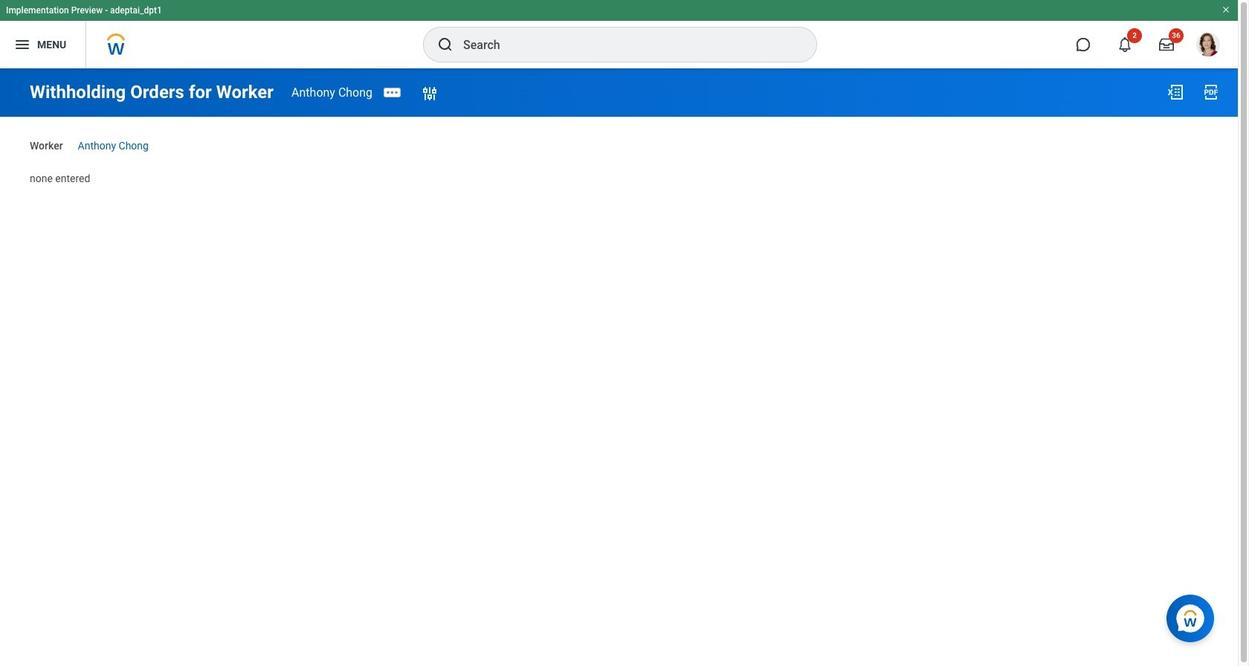 Task type: describe. For each thing, give the bounding box(es) containing it.
profile logan mcneil image
[[1197, 33, 1220, 60]]

notifications large image
[[1118, 37, 1133, 52]]

view printable version (pdf) image
[[1203, 83, 1220, 101]]

Search Workday  search field
[[463, 28, 786, 61]]



Task type: locate. For each thing, give the bounding box(es) containing it.
search image
[[437, 36, 454, 54]]

inbox large image
[[1159, 37, 1174, 52]]

main content
[[0, 68, 1238, 199]]

justify image
[[13, 36, 31, 54]]

close environment banner image
[[1222, 5, 1231, 14]]

change selection image
[[421, 85, 439, 103]]

banner
[[0, 0, 1238, 68]]

export to excel image
[[1167, 83, 1185, 101]]



Task type: vqa. For each thing, say whether or not it's contained in the screenshot.
Change Selection icon
yes



